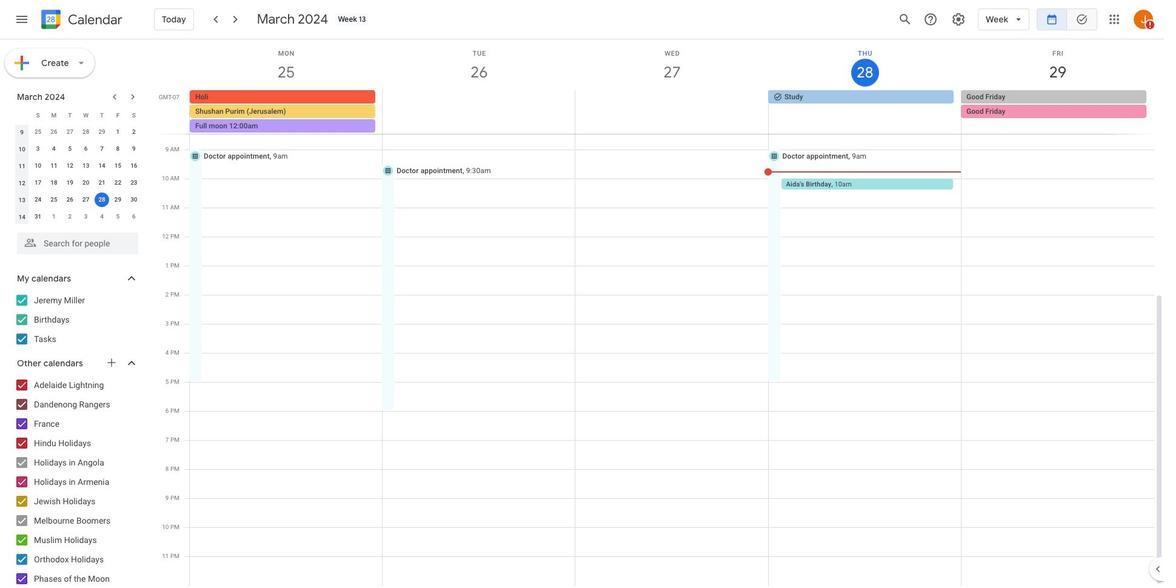 Task type: locate. For each thing, give the bounding box(es) containing it.
main drawer image
[[15, 12, 29, 27]]

cell
[[190, 90, 383, 134], [383, 90, 575, 134], [575, 90, 768, 134], [961, 90, 1154, 134], [94, 192, 110, 209]]

march 2024 grid
[[12, 107, 142, 226]]

cell inside march 2024 grid
[[94, 192, 110, 209]]

20 element
[[79, 176, 93, 190]]

february 25 element
[[31, 125, 45, 139]]

19 element
[[63, 176, 77, 190]]

calendar element
[[39, 7, 122, 34]]

12 element
[[63, 159, 77, 173]]

7 element
[[95, 142, 109, 156]]

2 element
[[127, 125, 141, 139]]

13 element
[[79, 159, 93, 173]]

26 element
[[63, 193, 77, 207]]

add other calendars image
[[106, 357, 118, 369]]

april 3 element
[[79, 210, 93, 224]]

april 4 element
[[95, 210, 109, 224]]

23 element
[[127, 176, 141, 190]]

row group
[[14, 124, 142, 226]]

other calendars list
[[2, 376, 150, 587]]

8 element
[[111, 142, 125, 156]]

april 2 element
[[63, 210, 77, 224]]

row
[[184, 90, 1164, 134], [14, 107, 142, 124], [14, 124, 142, 141], [14, 141, 142, 158], [14, 158, 142, 175], [14, 175, 142, 192], [14, 192, 142, 209], [14, 209, 142, 226]]

16 element
[[127, 159, 141, 173]]

21 element
[[95, 176, 109, 190]]

28, today element
[[95, 193, 109, 207]]

27 element
[[79, 193, 93, 207]]

None search field
[[0, 228, 150, 255]]

february 26 element
[[47, 125, 61, 139]]

grid
[[155, 39, 1164, 587]]

15 element
[[111, 159, 125, 173]]

6 element
[[79, 142, 93, 156]]

4 element
[[47, 142, 61, 156]]

9 element
[[127, 142, 141, 156]]

april 1 element
[[47, 210, 61, 224]]

3 element
[[31, 142, 45, 156]]

22 element
[[111, 176, 125, 190]]

column header
[[14, 107, 30, 124]]

11 element
[[47, 159, 61, 173]]

31 element
[[31, 210, 45, 224]]

heading
[[65, 12, 122, 27]]



Task type: vqa. For each thing, say whether or not it's contained in the screenshot.
left event
no



Task type: describe. For each thing, give the bounding box(es) containing it.
14 element
[[95, 159, 109, 173]]

5 element
[[63, 142, 77, 156]]

column header inside march 2024 grid
[[14, 107, 30, 124]]

april 6 element
[[127, 210, 141, 224]]

24 element
[[31, 193, 45, 207]]

february 28 element
[[79, 125, 93, 139]]

april 5 element
[[111, 210, 125, 224]]

heading inside calendar "element"
[[65, 12, 122, 27]]

29 element
[[111, 193, 125, 207]]

Search for people text field
[[24, 233, 131, 255]]

my calendars list
[[2, 291, 150, 349]]

row group inside march 2024 grid
[[14, 124, 142, 226]]

settings menu image
[[951, 12, 966, 27]]

25 element
[[47, 193, 61, 207]]

february 29 element
[[95, 125, 109, 139]]

10 element
[[31, 159, 45, 173]]

17 element
[[31, 176, 45, 190]]

february 27 element
[[63, 125, 77, 139]]

30 element
[[127, 193, 141, 207]]

18 element
[[47, 176, 61, 190]]

1 element
[[111, 125, 125, 139]]



